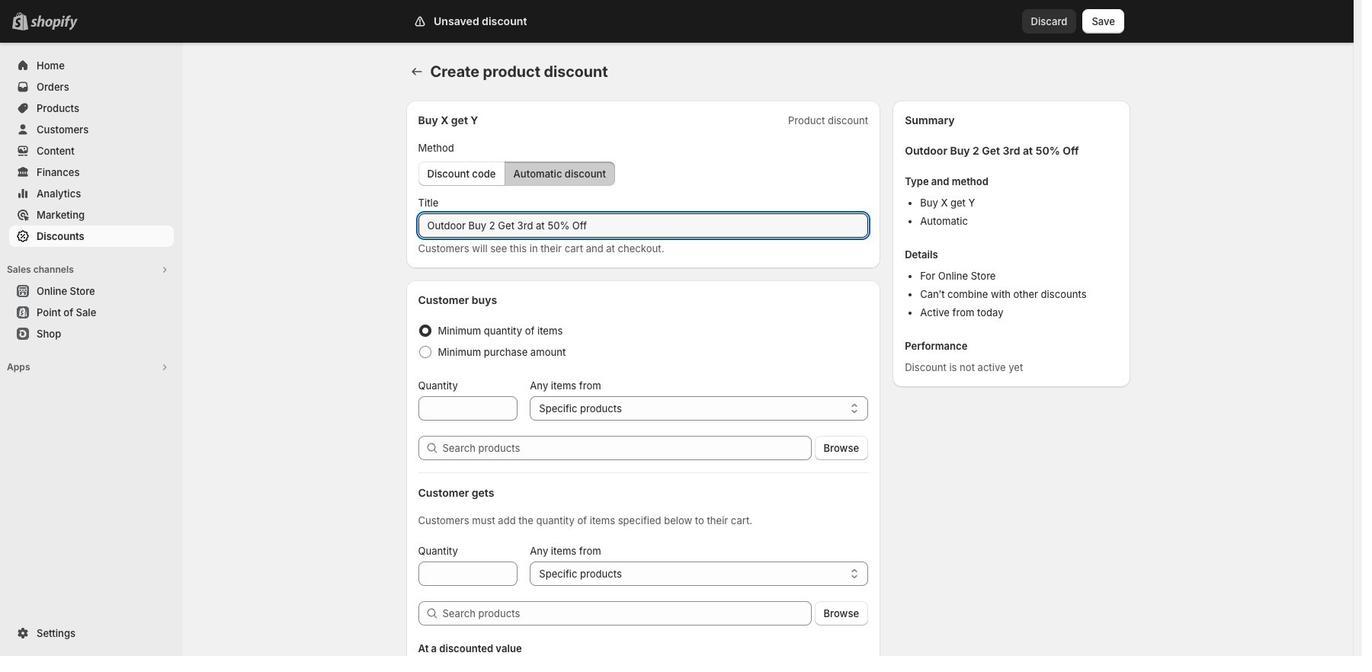 Task type: locate. For each thing, give the bounding box(es) containing it.
None text field
[[418, 396, 518, 421], [418, 562, 518, 586], [418, 396, 518, 421], [418, 562, 518, 586]]

Search products text field
[[443, 436, 812, 460]]

None text field
[[418, 213, 868, 238]]

Search products text field
[[443, 602, 812, 626]]



Task type: describe. For each thing, give the bounding box(es) containing it.
shopify image
[[30, 15, 78, 30]]



Task type: vqa. For each thing, say whether or not it's contained in the screenshot.
Sales channels 'button'
no



